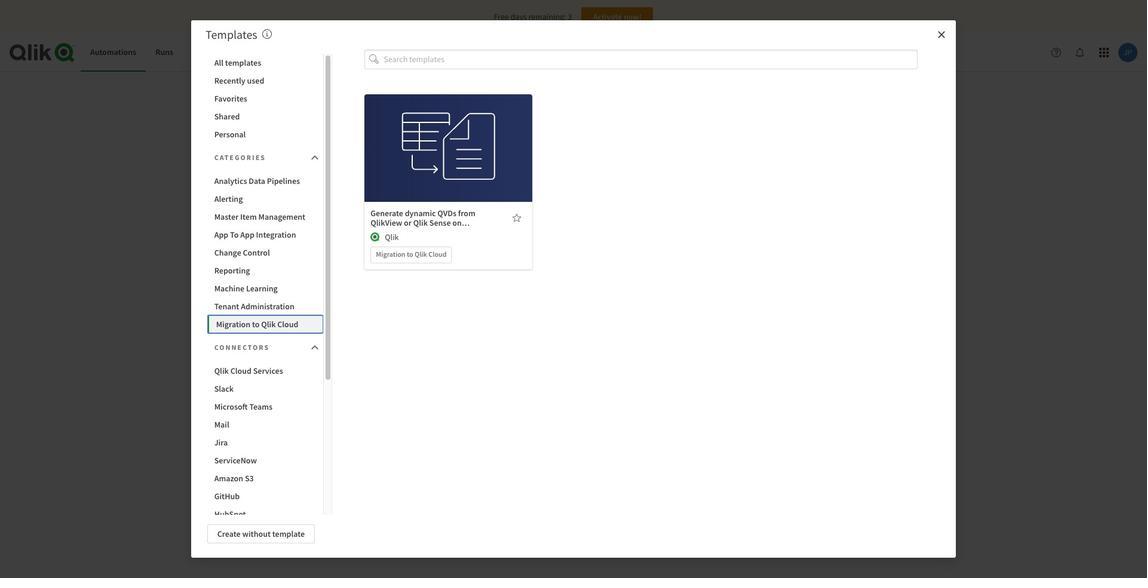 Task type: locate. For each thing, give the bounding box(es) containing it.
migration to qlik cloud
[[376, 250, 447, 259], [216, 319, 299, 330]]

migration to qlik cloud down apps
[[376, 250, 447, 259]]

connectors button
[[207, 336, 323, 360]]

qlik cloud services
[[214, 366, 283, 377]]

qlik
[[413, 217, 428, 228], [385, 232, 399, 242], [415, 250, 427, 259], [261, 319, 276, 330], [214, 366, 229, 377]]

2 horizontal spatial cloud
[[429, 250, 447, 259]]

shared button
[[207, 108, 323, 126]]

activate
[[593, 11, 622, 22]]

to down tenant administration
[[252, 319, 260, 330]]

1 vertical spatial migration
[[216, 319, 251, 330]]

migration down windows
[[376, 250, 406, 259]]

without
[[242, 529, 271, 540]]

cloud down sense
[[429, 250, 447, 259]]

app left to
[[214, 230, 228, 240]]

create without template button
[[207, 525, 315, 544]]

microsoft
[[214, 402, 248, 412]]

1 vertical spatial template
[[272, 529, 305, 540]]

0 vertical spatial cloud
[[429, 250, 447, 259]]

1 horizontal spatial template
[[440, 129, 472, 140]]

1 horizontal spatial app
[[240, 230, 255, 240]]

categories
[[214, 153, 266, 162]]

create
[[217, 529, 241, 540]]

migration down tenant
[[216, 319, 251, 330]]

free days remaining: 3
[[494, 11, 572, 22]]

template down hubspot button
[[272, 529, 305, 540]]

amazon s3 button
[[207, 470, 323, 488]]

alerting
[[214, 194, 243, 204]]

services
[[253, 366, 283, 377]]

data
[[249, 176, 265, 186]]

hubspot
[[214, 509, 246, 520]]

templates are pre-built automations that help you automate common business workflows. get started by selecting one of the pre-built templates or choose the blank canvas to build an automation from scratch. tooltip
[[262, 27, 272, 42]]

recently used button
[[207, 72, 323, 90]]

app to app integration button
[[207, 226, 323, 244]]

0 vertical spatial to
[[407, 250, 413, 259]]

to down apps
[[407, 250, 413, 259]]

1 vertical spatial to
[[252, 319, 260, 330]]

migration to qlik cloud down tenant administration
[[216, 319, 299, 330]]

app to app integration
[[214, 230, 296, 240]]

qlikview
[[371, 217, 402, 228]]

app right to
[[240, 230, 255, 240]]

github
[[214, 491, 240, 502]]

machine
[[214, 283, 245, 294]]

0 vertical spatial template
[[440, 129, 472, 140]]

template inside button
[[272, 529, 305, 540]]

all templates button
[[207, 54, 323, 72]]

migration
[[376, 250, 406, 259], [216, 319, 251, 330]]

item
[[240, 212, 257, 222]]

or
[[404, 217, 412, 228]]

app
[[214, 230, 228, 240], [240, 230, 255, 240]]

1 app from the left
[[214, 230, 228, 240]]

categories button
[[207, 146, 323, 170]]

to inside migration to qlik cloud button
[[252, 319, 260, 330]]

generate
[[371, 208, 403, 219]]

tab list
[[81, 33, 292, 72]]

mail
[[214, 420, 229, 430]]

1 horizontal spatial cloud
[[277, 319, 299, 330]]

cloud down administration
[[277, 319, 299, 330]]

close image
[[937, 30, 947, 39]]

qlik up slack
[[214, 366, 229, 377]]

cloud
[[429, 250, 447, 259], [277, 319, 299, 330], [231, 366, 252, 377]]

generate dynamic qvds from qlikview or qlik sense on windows apps
[[371, 208, 476, 238]]

to
[[407, 250, 413, 259], [252, 319, 260, 330]]

reporting button
[[207, 262, 323, 280]]

1 horizontal spatial migration
[[376, 250, 406, 259]]

control
[[243, 247, 270, 258]]

details button
[[411, 152, 486, 171]]

servicenow button
[[207, 452, 323, 470]]

0 horizontal spatial to
[[252, 319, 260, 330]]

from
[[458, 208, 476, 219]]

microsoft teams
[[214, 402, 273, 412]]

cloud down connectors
[[231, 366, 252, 377]]

metrics
[[193, 47, 219, 58]]

2 vertical spatial cloud
[[231, 366, 252, 377]]

1 horizontal spatial migration to qlik cloud
[[376, 250, 447, 259]]

used
[[247, 75, 264, 86]]

personal
[[214, 129, 246, 140]]

teams
[[249, 402, 273, 412]]

analytics data pipelines button
[[207, 172, 323, 190]]

details
[[436, 156, 461, 167]]

templates
[[225, 57, 261, 68]]

0 horizontal spatial migration to qlik cloud
[[216, 319, 299, 330]]

reporting
[[214, 265, 250, 276]]

1 vertical spatial migration to qlik cloud
[[216, 319, 299, 330]]

0 horizontal spatial app
[[214, 230, 228, 240]]

0 horizontal spatial cloud
[[231, 366, 252, 377]]

template right the use
[[440, 129, 472, 140]]

qlik right or
[[413, 217, 428, 228]]

runs button
[[146, 33, 183, 72]]

0 horizontal spatial migration
[[216, 319, 251, 330]]

0 horizontal spatial template
[[272, 529, 305, 540]]

microsoft teams button
[[207, 398, 323, 416]]

1 vertical spatial cloud
[[277, 319, 299, 330]]

create without template
[[217, 529, 305, 540]]

dynamic
[[405, 208, 436, 219]]

qlik image
[[371, 232, 380, 242]]



Task type: vqa. For each thing, say whether or not it's contained in the screenshot.
Owned
no



Task type: describe. For each thing, give the bounding box(es) containing it.
Search templates text field
[[384, 50, 918, 69]]

qlik cloud services button
[[207, 362, 323, 380]]

recently
[[214, 75, 246, 86]]

pipelines
[[267, 176, 300, 186]]

automations button
[[81, 33, 146, 72]]

remaining:
[[529, 11, 566, 22]]

3
[[568, 11, 572, 22]]

s3
[[245, 473, 254, 484]]

jira
[[214, 438, 228, 448]]

github button
[[207, 488, 323, 506]]

qlik down administration
[[261, 319, 276, 330]]

0 vertical spatial migration
[[376, 250, 406, 259]]

connections button
[[228, 33, 292, 72]]

template inside button
[[440, 129, 472, 140]]

amazon s3
[[214, 473, 254, 484]]

to
[[230, 230, 239, 240]]

qlik inside generate dynamic qvds from qlikview or qlik sense on windows apps
[[413, 217, 428, 228]]

sense
[[430, 217, 451, 228]]

migration to qlik cloud inside button
[[216, 319, 299, 330]]

use template
[[425, 129, 472, 140]]

alerting button
[[207, 190, 323, 208]]

qlik down apps
[[415, 250, 427, 259]]

master item management
[[214, 212, 306, 222]]

slack
[[214, 384, 234, 394]]

use template button
[[411, 125, 486, 144]]

metrics button
[[183, 33, 228, 72]]

free
[[494, 11, 509, 22]]

1 horizontal spatial to
[[407, 250, 413, 259]]

add to favorites image
[[512, 213, 522, 223]]

management
[[258, 212, 306, 222]]

administration
[[241, 301, 295, 312]]

connections
[[238, 47, 283, 58]]

days
[[511, 11, 527, 22]]

templates are pre-built automations that help you automate common business workflows. get started by selecting one of the pre-built templates or choose the blank canvas to build an automation from scratch. image
[[262, 29, 272, 39]]

activate now! link
[[582, 7, 654, 26]]

amazon
[[214, 473, 243, 484]]

master item management button
[[207, 208, 323, 226]]

apps
[[405, 227, 422, 238]]

templates
[[206, 27, 257, 42]]

all templates
[[214, 57, 261, 68]]

integration
[[256, 230, 296, 240]]

mail button
[[207, 416, 323, 434]]

master
[[214, 212, 239, 222]]

windows
[[371, 227, 403, 238]]

use
[[425, 129, 438, 140]]

recently used
[[214, 75, 264, 86]]

analytics
[[214, 176, 247, 186]]

machine learning button
[[207, 280, 323, 298]]

personal button
[[207, 126, 323, 143]]

runs
[[155, 47, 173, 58]]

migration inside button
[[216, 319, 251, 330]]

on
[[453, 217, 462, 228]]

tenant
[[214, 301, 239, 312]]

servicenow
[[214, 455, 257, 466]]

learning
[[246, 283, 278, 294]]

slack button
[[207, 380, 323, 398]]

connectors
[[214, 343, 270, 352]]

tenant administration
[[214, 301, 295, 312]]

analytics data pipelines
[[214, 176, 300, 186]]

qvds
[[438, 208, 457, 219]]

jira button
[[207, 434, 323, 452]]

favorites button
[[207, 90, 323, 108]]

tab list containing automations
[[81, 33, 292, 72]]

now!
[[624, 11, 642, 22]]

shared
[[214, 111, 240, 122]]

qlik down qlikview
[[385, 232, 399, 242]]

2 app from the left
[[240, 230, 255, 240]]

migration to qlik cloud button
[[207, 316, 323, 334]]

activate now!
[[593, 11, 642, 22]]

0 vertical spatial migration to qlik cloud
[[376, 250, 447, 259]]

change control button
[[207, 244, 323, 262]]

change control
[[214, 247, 270, 258]]

automations
[[90, 47, 136, 58]]

hubspot button
[[207, 506, 323, 524]]

change
[[214, 247, 241, 258]]

machine learning
[[214, 283, 278, 294]]

tenant administration button
[[207, 298, 323, 316]]



